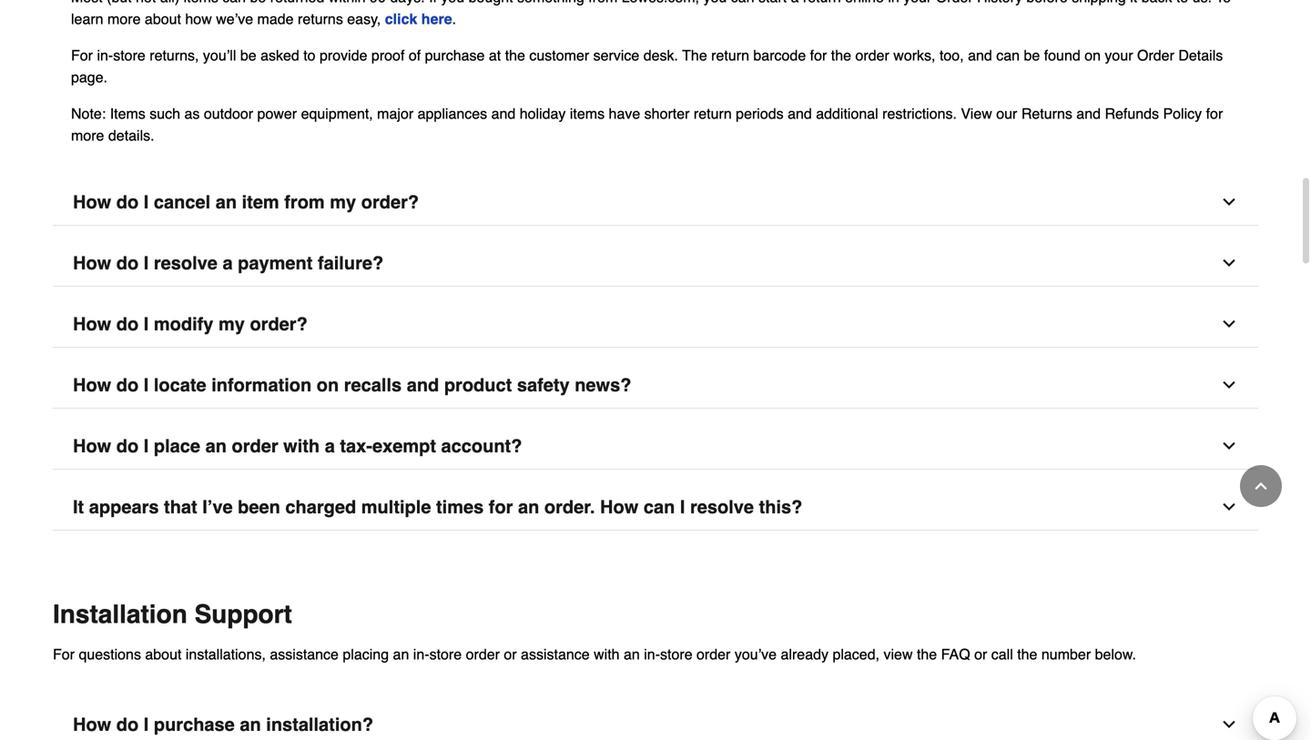 Task type: locate. For each thing, give the bounding box(es) containing it.
more down the (but
[[107, 10, 141, 27]]

0 horizontal spatial store
[[113, 47, 146, 64]]

do for purchase
[[116, 714, 139, 735]]

an inside button
[[205, 436, 227, 457]]

2 vertical spatial a
[[325, 436, 335, 457]]

for in-store returns, you'll be asked to provide proof of purchase at the customer service desk. the return barcode for the order works, too, and can be found on your order details page.
[[71, 47, 1223, 86]]

store right 'placing'
[[429, 646, 462, 663]]

i for how do i place an order with a tax-exempt account?
[[144, 436, 149, 457]]

note:
[[71, 105, 106, 122]]

a left tax-
[[325, 436, 335, 457]]

us.
[[1193, 0, 1212, 5]]

on right "found"
[[1085, 47, 1101, 64]]

how inside how do i modify my order? button
[[73, 314, 111, 335]]

1 vertical spatial for
[[53, 646, 75, 663]]

from inside button
[[284, 192, 325, 213]]

2 vertical spatial chevron down image
[[1220, 498, 1238, 516]]

for right 'policy'
[[1206, 105, 1223, 122]]

chevron down image
[[1220, 193, 1238, 211], [1220, 315, 1238, 333], [1220, 437, 1238, 455], [1220, 716, 1238, 734]]

3 chevron down image from the top
[[1220, 437, 1238, 455]]

can
[[222, 0, 246, 5], [731, 0, 755, 5], [996, 47, 1020, 64], [644, 497, 675, 518]]

resolve left this?
[[690, 497, 754, 518]]

within
[[329, 0, 366, 5]]

0 horizontal spatial purchase
[[154, 714, 235, 735]]

an left installation?
[[240, 714, 261, 735]]

your
[[904, 0, 932, 5], [1105, 47, 1133, 64]]

(but
[[107, 0, 132, 5]]

your right the in
[[904, 0, 932, 5]]

1 vertical spatial order
[[1137, 47, 1175, 64]]

for inside button
[[489, 497, 513, 518]]

0 horizontal spatial resolve
[[154, 253, 218, 274]]

installations,
[[186, 646, 266, 663]]

order left details
[[1137, 47, 1175, 64]]

1 vertical spatial order?
[[250, 314, 308, 335]]

do inside button
[[116, 375, 139, 396]]

do inside "button"
[[116, 253, 139, 274]]

barcode
[[753, 47, 806, 64]]

purchase down installations,
[[154, 714, 235, 735]]

3 chevron down image from the top
[[1220, 498, 1238, 516]]

order inside for in-store returns, you'll be asked to provide proof of purchase at the customer service desk. the return barcode for the order works, too, and can be found on your order details page.
[[1137, 47, 1175, 64]]

do for cancel
[[116, 192, 139, 213]]

my up failure?
[[330, 192, 356, 213]]

already
[[781, 646, 829, 663]]

in- up page.
[[97, 47, 113, 64]]

1 horizontal spatial assistance
[[521, 646, 590, 663]]

from right item on the left top
[[284, 192, 325, 213]]

0 horizontal spatial from
[[284, 192, 325, 213]]

returns
[[1022, 105, 1073, 122]]

return left online
[[803, 0, 841, 5]]

details.
[[108, 127, 154, 144]]

been
[[238, 497, 280, 518]]

1 horizontal spatial you
[[704, 0, 727, 5]]

1 horizontal spatial store
[[429, 646, 462, 663]]

items
[[184, 0, 218, 5], [570, 105, 605, 122]]

order? down payment
[[250, 314, 308, 335]]

0 vertical spatial items
[[184, 0, 218, 5]]

1 vertical spatial more
[[71, 127, 104, 144]]

purchase down .
[[425, 47, 485, 64]]

items up how
[[184, 0, 218, 5]]

a left payment
[[223, 253, 233, 274]]

chevron down image for how do i modify my order?
[[1220, 315, 1238, 333]]

appears
[[89, 497, 159, 518]]

0 horizontal spatial a
[[223, 253, 233, 274]]

chevron down image inside how do i modify my order? button
[[1220, 315, 1238, 333]]

1 do from the top
[[116, 192, 139, 213]]

do for locate
[[116, 375, 139, 396]]

4 do from the top
[[116, 375, 139, 396]]

in- up how do i purchase an installation? button
[[644, 646, 660, 663]]

how inside how do i resolve a payment failure? "button"
[[73, 253, 111, 274]]

0 horizontal spatial items
[[184, 0, 218, 5]]

1 horizontal spatial purchase
[[425, 47, 485, 64]]

installation
[[53, 600, 187, 629]]

more down note:
[[71, 127, 104, 144]]

your inside most (but not all) items can be returned within 90 days. if you bought something from lowes.com, you can start a return online in your order history before shipping it back to us. to learn more about how we've made returns easy,
[[904, 0, 932, 5]]

placed,
[[833, 646, 880, 663]]

1 horizontal spatial more
[[107, 10, 141, 27]]

for up page.
[[71, 47, 93, 64]]

our
[[996, 105, 1018, 122]]

how inside how do i cancel an item from my order? button
[[73, 192, 111, 213]]

to left the us.
[[1176, 0, 1189, 5]]

1 horizontal spatial order
[[1137, 47, 1175, 64]]

0 vertical spatial about
[[145, 10, 181, 27]]

how do i purchase an installation? button
[[53, 702, 1258, 740]]

my right modify
[[219, 314, 245, 335]]

1 horizontal spatial with
[[594, 646, 620, 663]]

most (but not all) items can be returned within 90 days. if you bought something from lowes.com, you can start a return online in your order history before shipping it back to us. to learn more about how we've made returns easy,
[[71, 0, 1231, 27]]

return right the the
[[711, 47, 749, 64]]

the right call
[[1017, 646, 1038, 663]]

i inside button
[[144, 436, 149, 457]]

return inside note: items such as outdoor power equipment, major appliances and holiday items have shorter return periods and additional restrictions. view our returns and refunds policy for more details.
[[694, 105, 732, 122]]

chevron down image inside how do i purchase an installation? button
[[1220, 716, 1238, 734]]

order? up failure?
[[361, 192, 419, 213]]

chevron down image inside it appears that i've been charged multiple times for an order. how can i resolve this? button
[[1220, 498, 1238, 516]]

and right too,
[[968, 47, 992, 64]]

90
[[370, 0, 386, 5]]

safety
[[517, 375, 570, 396]]

do left the place
[[116, 436, 139, 457]]

2 chevron down image from the top
[[1220, 315, 1238, 333]]

purchase inside button
[[154, 714, 235, 735]]

0 vertical spatial my
[[330, 192, 356, 213]]

1 vertical spatial resolve
[[690, 497, 754, 518]]

about down installation support
[[145, 646, 182, 663]]

0 vertical spatial more
[[107, 10, 141, 27]]

1 horizontal spatial items
[[570, 105, 605, 122]]

a
[[791, 0, 799, 5], [223, 253, 233, 274], [325, 436, 335, 457]]

of
[[409, 47, 421, 64]]

0 horizontal spatial in-
[[97, 47, 113, 64]]

1 vertical spatial purchase
[[154, 714, 235, 735]]

to
[[1216, 0, 1231, 5]]

in- inside for in-store returns, you'll be asked to provide proof of purchase at the customer service desk. the return barcode for the order works, too, and can be found on your order details page.
[[97, 47, 113, 64]]

how do i locate information on recalls and product safety news? button
[[53, 362, 1258, 409]]

return inside for in-store returns, you'll be asked to provide proof of purchase at the customer service desk. the return barcode for the order works, too, and can be found on your order details page.
[[711, 47, 749, 64]]

1 horizontal spatial my
[[330, 192, 356, 213]]

about inside most (but not all) items can be returned within 90 days. if you bought something from lowes.com, you can start a return online in your order history before shipping it back to us. to learn more about how we've made returns easy,
[[145, 10, 181, 27]]

1 vertical spatial items
[[570, 105, 605, 122]]

0 horizontal spatial on
[[317, 375, 339, 396]]

for inside for in-store returns, you'll be asked to provide proof of purchase at the customer service desk. the return barcode for the order works, too, and can be found on your order details page.
[[71, 47, 93, 64]]

1 or from the left
[[504, 646, 517, 663]]

1 vertical spatial return
[[711, 47, 749, 64]]

multiple
[[361, 497, 431, 518]]

0 horizontal spatial more
[[71, 127, 104, 144]]

in- right 'placing'
[[413, 646, 429, 663]]

and
[[968, 47, 992, 64], [491, 105, 516, 122], [788, 105, 812, 122], [1077, 105, 1101, 122], [407, 375, 439, 396]]

2 horizontal spatial a
[[791, 0, 799, 5]]

be
[[250, 0, 266, 5], [240, 47, 256, 64], [1024, 47, 1040, 64]]

item
[[242, 192, 279, 213]]

works,
[[894, 47, 936, 64]]

0 vertical spatial return
[[803, 0, 841, 5]]

resolve up modify
[[154, 253, 218, 274]]

1 vertical spatial with
[[594, 646, 620, 663]]

do left modify
[[116, 314, 139, 335]]

2 horizontal spatial for
[[1206, 105, 1223, 122]]

the down online
[[831, 47, 851, 64]]

1 horizontal spatial order?
[[361, 192, 419, 213]]

0 vertical spatial chevron down image
[[1220, 254, 1238, 272]]

0 horizontal spatial my
[[219, 314, 245, 335]]

be up made
[[250, 0, 266, 5]]

a inside most (but not all) items can be returned within 90 days. if you bought something from lowes.com, you can start a return online in your order history before shipping it back to us. to learn more about how we've made returns easy,
[[791, 0, 799, 5]]

i've
[[202, 497, 233, 518]]

do for resolve
[[116, 253, 139, 274]]

click
[[385, 10, 417, 27]]

purchase
[[425, 47, 485, 64], [154, 714, 235, 735]]

something
[[517, 0, 584, 5]]

about down all)
[[145, 10, 181, 27]]

too,
[[940, 47, 964, 64]]

do up the how do i modify my order?
[[116, 253, 139, 274]]

tax-
[[340, 436, 372, 457]]

with left tax-
[[283, 436, 320, 457]]

note: items such as outdoor power equipment, major appliances and holiday items have shorter return periods and additional restrictions. view our returns and refunds policy for more details.
[[71, 105, 1223, 144]]

on left recalls
[[317, 375, 339, 396]]

can down history
[[996, 47, 1020, 64]]

chevron down image for order.
[[1220, 498, 1238, 516]]

an right the place
[[205, 436, 227, 457]]

order left history
[[936, 0, 973, 5]]

1 horizontal spatial resolve
[[690, 497, 754, 518]]

1 horizontal spatial a
[[325, 436, 335, 457]]

chevron down image for how do i purchase an installation?
[[1220, 716, 1238, 734]]

store left returns,
[[113, 47, 146, 64]]

cancel
[[154, 192, 210, 213]]

chevron down image inside how do i cancel an item from my order? button
[[1220, 193, 1238, 211]]

for inside note: items such as outdoor power equipment, major appliances and holiday items have shorter return periods and additional restrictions. view our returns and refunds policy for more details.
[[1206, 105, 1223, 122]]

how for how do i locate information on recalls and product safety news?
[[73, 375, 111, 396]]

it
[[73, 497, 84, 518]]

2 vertical spatial for
[[489, 497, 513, 518]]

placing
[[343, 646, 389, 663]]

3 do from the top
[[116, 314, 139, 335]]

0 horizontal spatial assistance
[[270, 646, 339, 663]]

0 horizontal spatial you
[[441, 0, 465, 5]]

how for how do i cancel an item from my order?
[[73, 192, 111, 213]]

most
[[71, 0, 103, 5]]

1 horizontal spatial on
[[1085, 47, 1101, 64]]

0 vertical spatial for
[[810, 47, 827, 64]]

1 vertical spatial your
[[1105, 47, 1133, 64]]

the right view
[[917, 646, 937, 663]]

how inside the how do i locate information on recalls and product safety news? button
[[73, 375, 111, 396]]

can inside for in-store returns, you'll be asked to provide proof of purchase at the customer service desk. the return barcode for the order works, too, and can be found on your order details page.
[[996, 47, 1020, 64]]

i inside "button"
[[144, 253, 149, 274]]

to right asked on the left top of page
[[303, 47, 316, 64]]

and inside button
[[407, 375, 439, 396]]

1 vertical spatial my
[[219, 314, 245, 335]]

how
[[73, 192, 111, 213], [73, 253, 111, 274], [73, 314, 111, 335], [73, 375, 111, 396], [73, 436, 111, 457], [600, 497, 639, 518], [73, 714, 111, 735]]

you up .
[[441, 0, 465, 5]]

2 horizontal spatial store
[[660, 646, 693, 663]]

do
[[116, 192, 139, 213], [116, 253, 139, 274], [116, 314, 139, 335], [116, 375, 139, 396], [116, 436, 139, 457], [116, 714, 139, 735]]

a inside button
[[325, 436, 335, 457]]

do down questions
[[116, 714, 139, 735]]

1 vertical spatial a
[[223, 253, 233, 274]]

0 horizontal spatial your
[[904, 0, 932, 5]]

resolve
[[154, 253, 218, 274], [690, 497, 754, 518]]

1 vertical spatial on
[[317, 375, 339, 396]]

how inside how do i purchase an installation? button
[[73, 714, 111, 735]]

0 vertical spatial purchase
[[425, 47, 485, 64]]

i inside button
[[144, 375, 149, 396]]

refunds
[[1105, 105, 1159, 122]]

how
[[185, 10, 212, 27]]

1 vertical spatial from
[[284, 192, 325, 213]]

can inside button
[[644, 497, 675, 518]]

for right the barcode
[[810, 47, 827, 64]]

customer
[[529, 47, 589, 64]]

before
[[1027, 0, 1068, 5]]

store up how do i purchase an installation? button
[[660, 646, 693, 663]]

a right 'start'
[[791, 0, 799, 5]]

6 do from the top
[[116, 714, 139, 735]]

0 horizontal spatial order
[[936, 0, 973, 5]]

how for how do i modify my order?
[[73, 314, 111, 335]]

resolve inside button
[[690, 497, 754, 518]]

details
[[1179, 47, 1223, 64]]

as
[[184, 105, 200, 122]]

do for modify
[[116, 314, 139, 335]]

how inside how do i place an order with a tax-exempt account? button
[[73, 436, 111, 457]]

2 assistance from the left
[[521, 646, 590, 663]]

order.
[[544, 497, 595, 518]]

your down it
[[1105, 47, 1133, 64]]

0 vertical spatial your
[[904, 0, 932, 5]]

chevron down image inside the how do i locate information on recalls and product safety news? button
[[1220, 376, 1238, 394]]

0 vertical spatial order
[[936, 0, 973, 5]]

2 do from the top
[[116, 253, 139, 274]]

order inside most (but not all) items can be returned within 90 days. if you bought something from lowes.com, you can start a return online in your order history before shipping it back to us. to learn more about how we've made returns easy,
[[936, 0, 973, 5]]

for left questions
[[53, 646, 75, 663]]

news?
[[575, 375, 631, 396]]

2 vertical spatial return
[[694, 105, 732, 122]]

return right shorter
[[694, 105, 732, 122]]

for
[[71, 47, 93, 64], [53, 646, 75, 663]]

i for how do i locate information on recalls and product safety news?
[[144, 375, 149, 396]]

from right something
[[589, 0, 618, 5]]

found
[[1044, 47, 1081, 64]]

1 chevron down image from the top
[[1220, 193, 1238, 211]]

more inside note: items such as outdoor power equipment, major appliances and holiday items have shorter return periods and additional restrictions. view our returns and refunds policy for more details.
[[71, 127, 104, 144]]

1 horizontal spatial from
[[589, 0, 618, 5]]

items left have
[[570, 105, 605, 122]]

do left locate
[[116, 375, 139, 396]]

1 chevron down image from the top
[[1220, 254, 1238, 272]]

store inside for in-store returns, you'll be asked to provide proof of purchase at the customer service desk. the return barcode for the order works, too, and can be found on your order details page.
[[113, 47, 146, 64]]

how do i place an order with a tax-exempt account?
[[73, 436, 522, 457]]

1 horizontal spatial or
[[974, 646, 987, 663]]

do left cancel
[[116, 192, 139, 213]]

with up how do i purchase an installation? button
[[594, 646, 620, 663]]

0 vertical spatial a
[[791, 0, 799, 5]]

chevron down image inside how do i place an order with a tax-exempt account? button
[[1220, 437, 1238, 455]]

1 vertical spatial chevron down image
[[1220, 376, 1238, 394]]

0 vertical spatial with
[[283, 436, 320, 457]]

assistance
[[270, 646, 339, 663], [521, 646, 590, 663]]

number
[[1042, 646, 1091, 663]]

0 horizontal spatial with
[[283, 436, 320, 457]]

learn
[[71, 10, 103, 27]]

do inside button
[[116, 436, 139, 457]]

and right recalls
[[407, 375, 439, 396]]

0 vertical spatial from
[[589, 0, 618, 5]]

0 vertical spatial resolve
[[154, 253, 218, 274]]

0 vertical spatial on
[[1085, 47, 1101, 64]]

shipping
[[1072, 0, 1126, 5]]

0 horizontal spatial or
[[504, 646, 517, 663]]

for right times
[[489, 497, 513, 518]]

0 horizontal spatial for
[[489, 497, 513, 518]]

1 horizontal spatial to
[[1176, 0, 1189, 5]]

do for place
[[116, 436, 139, 457]]

0 vertical spatial for
[[71, 47, 93, 64]]

to
[[1176, 0, 1189, 5], [303, 47, 316, 64]]

1 horizontal spatial for
[[810, 47, 827, 64]]

2 chevron down image from the top
[[1220, 376, 1238, 394]]

on
[[1085, 47, 1101, 64], [317, 375, 339, 396]]

to inside most (but not all) items can be returned within 90 days. if you bought something from lowes.com, you can start a return online in your order history before shipping it back to us. to learn more about how we've made returns easy,
[[1176, 0, 1189, 5]]

1 vertical spatial to
[[303, 47, 316, 64]]

chevron down image
[[1220, 254, 1238, 272], [1220, 376, 1238, 394], [1220, 498, 1238, 516]]

1 horizontal spatial your
[[1105, 47, 1133, 64]]

can down how do i place an order with a tax-exempt account? button
[[644, 497, 675, 518]]

and right returns
[[1077, 105, 1101, 122]]

0 vertical spatial to
[[1176, 0, 1189, 5]]

5 do from the top
[[116, 436, 139, 457]]

with inside button
[[283, 436, 320, 457]]

exempt
[[372, 436, 436, 457]]

1 vertical spatial for
[[1206, 105, 1223, 122]]

you right "lowes.com,"
[[704, 0, 727, 5]]

at
[[489, 47, 501, 64]]

0 horizontal spatial to
[[303, 47, 316, 64]]

4 chevron down image from the top
[[1220, 716, 1238, 734]]



Task type: describe. For each thing, give the bounding box(es) containing it.
that
[[164, 497, 197, 518]]

information
[[211, 375, 312, 396]]

for for for questions about installations, assistance placing an in-store order or assistance with an in-store order you've already placed, view the faq or call the number below.
[[53, 646, 75, 663]]

equipment,
[[301, 105, 373, 122]]

history
[[977, 0, 1023, 5]]

view
[[884, 646, 913, 663]]

1 you from the left
[[441, 0, 465, 5]]

click here .
[[385, 10, 456, 27]]

product
[[444, 375, 512, 396]]

chevron down image for news?
[[1220, 376, 1238, 394]]

made
[[257, 10, 294, 27]]

all)
[[160, 0, 180, 5]]

1 horizontal spatial in-
[[413, 646, 429, 663]]

desk.
[[644, 47, 678, 64]]

a inside "button"
[[223, 253, 233, 274]]

how for how do i purchase an installation?
[[73, 714, 111, 735]]

how do i cancel an item from my order?
[[73, 192, 419, 213]]

be inside most (but not all) items can be returned within 90 days. if you bought something from lowes.com, you can start a return online in your order history before shipping it back to us. to learn more about how we've made returns easy,
[[250, 0, 266, 5]]

i for how do i resolve a payment failure?
[[144, 253, 149, 274]]

the right at
[[505, 47, 525, 64]]

below.
[[1095, 646, 1136, 663]]

0 horizontal spatial order?
[[250, 314, 308, 335]]

installation?
[[266, 714, 373, 735]]

how do i place an order with a tax-exempt account? button
[[53, 423, 1258, 470]]

order inside how do i place an order with a tax-exempt account? button
[[232, 436, 278, 457]]

locate
[[154, 375, 206, 396]]

times
[[436, 497, 484, 518]]

periods
[[736, 105, 784, 122]]

failure?
[[318, 253, 384, 274]]

2 horizontal spatial in-
[[644, 646, 660, 663]]

it appears that i've been charged multiple times for an order. how can i resolve this? button
[[53, 484, 1258, 531]]

for for for in-store returns, you'll be asked to provide proof of purchase at the customer service desk. the return barcode for the order works, too, and can be found on your order details page.
[[71, 47, 93, 64]]

you've
[[735, 646, 777, 663]]

on inside for in-store returns, you'll be asked to provide proof of purchase at the customer service desk. the return barcode for the order works, too, and can be found on your order details page.
[[1085, 47, 1101, 64]]

chevron down image inside how do i resolve a payment failure? "button"
[[1220, 254, 1238, 272]]

how for how do i resolve a payment failure?
[[73, 253, 111, 274]]

have
[[609, 105, 640, 122]]

additional
[[816, 105, 879, 122]]

modify
[[154, 314, 213, 335]]

in
[[888, 0, 900, 5]]

on inside the how do i locate information on recalls and product safety news? button
[[317, 375, 339, 396]]

it
[[1130, 0, 1138, 5]]

more inside most (but not all) items can be returned within 90 days. if you bought something from lowes.com, you can start a return online in your order history before shipping it back to us. to learn more about how we've made returns easy,
[[107, 10, 141, 27]]

holiday
[[520, 105, 566, 122]]

i for how do i modify my order?
[[144, 314, 149, 335]]

support
[[194, 600, 292, 629]]

recalls
[[344, 375, 402, 396]]

place
[[154, 436, 200, 457]]

2 or from the left
[[974, 646, 987, 663]]

scroll to top element
[[1240, 465, 1282, 507]]

for questions about installations, assistance placing an in-store order or assistance with an in-store order you've already placed, view the faq or call the number below.
[[53, 646, 1136, 663]]

asked
[[261, 47, 299, 64]]

how for how do i place an order with a tax-exempt account?
[[73, 436, 111, 457]]

how do i purchase an installation?
[[73, 714, 373, 735]]

you'll
[[203, 47, 236, 64]]

major
[[377, 105, 414, 122]]

account?
[[441, 436, 522, 457]]

proof
[[371, 47, 405, 64]]

items inside most (but not all) items can be returned within 90 days. if you bought something from lowes.com, you can start a return online in your order history before shipping it back to us. to learn more about how we've made returns easy,
[[184, 0, 218, 5]]

purchase inside for in-store returns, you'll be asked to provide proof of purchase at the customer service desk. the return barcode for the order works, too, and can be found on your order details page.
[[425, 47, 485, 64]]

how inside it appears that i've been charged multiple times for an order. how can i resolve this? button
[[600, 497, 639, 518]]

this?
[[759, 497, 803, 518]]

and right periods
[[788, 105, 812, 122]]

chevron down image for how do i cancel an item from my order?
[[1220, 193, 1238, 211]]

such
[[150, 105, 180, 122]]

start
[[759, 0, 787, 5]]

from inside most (but not all) items can be returned within 90 days. if you bought something from lowes.com, you can start a return online in your order history before shipping it back to us. to learn more about how we've made returns easy,
[[589, 0, 618, 5]]

chevron up image
[[1252, 477, 1270, 495]]

.
[[452, 10, 456, 27]]

resolve inside "button"
[[154, 253, 218, 274]]

days.
[[390, 0, 425, 5]]

click here link
[[385, 10, 452, 27]]

for inside for in-store returns, you'll be asked to provide proof of purchase at the customer service desk. the return barcode for the order works, too, and can be found on your order details page.
[[810, 47, 827, 64]]

can up "we've"
[[222, 0, 246, 5]]

faq
[[941, 646, 970, 663]]

how do i resolve a payment failure?
[[73, 253, 384, 274]]

how do i resolve a payment failure? button
[[53, 240, 1258, 287]]

call
[[991, 646, 1013, 663]]

easy,
[[347, 10, 381, 27]]

an left order.
[[518, 497, 539, 518]]

return inside most (but not all) items can be returned within 90 days. if you bought something from lowes.com, you can start a return online in your order history before shipping it back to us. to learn more about how we've made returns easy,
[[803, 0, 841, 5]]

here
[[421, 10, 452, 27]]

returned
[[270, 0, 325, 5]]

2 you from the left
[[704, 0, 727, 5]]

outdoor
[[204, 105, 253, 122]]

chevron down image for how do i place an order with a tax-exempt account?
[[1220, 437, 1238, 455]]

back
[[1142, 0, 1172, 5]]

be right you'll
[[240, 47, 256, 64]]

the
[[682, 47, 707, 64]]

restrictions.
[[883, 105, 957, 122]]

payment
[[238, 253, 313, 274]]

online
[[845, 0, 884, 5]]

how do i locate information on recalls and product safety news?
[[73, 375, 631, 396]]

1 assistance from the left
[[270, 646, 339, 663]]

if
[[429, 0, 437, 5]]

view
[[961, 105, 992, 122]]

can left 'start'
[[731, 0, 755, 5]]

power
[[257, 105, 297, 122]]

bought
[[469, 0, 513, 5]]

returns
[[298, 10, 343, 27]]

an right 'placing'
[[393, 646, 409, 663]]

to inside for in-store returns, you'll be asked to provide proof of purchase at the customer service desk. the return barcode for the order works, too, and can be found on your order details page.
[[303, 47, 316, 64]]

0 vertical spatial order?
[[361, 192, 419, 213]]

installation support
[[53, 600, 292, 629]]

i for how do i purchase an installation?
[[144, 714, 149, 735]]

your inside for in-store returns, you'll be asked to provide proof of purchase at the customer service desk. the return barcode for the order works, too, and can be found on your order details page.
[[1105, 47, 1133, 64]]

it appears that i've been charged multiple times for an order. how can i resolve this?
[[73, 497, 803, 518]]

shorter
[[644, 105, 690, 122]]

how do i modify my order?
[[73, 314, 308, 335]]

and inside for in-store returns, you'll be asked to provide proof of purchase at the customer service desk. the return barcode for the order works, too, and can be found on your order details page.
[[968, 47, 992, 64]]

charged
[[285, 497, 356, 518]]

policy
[[1163, 105, 1202, 122]]

an left item on the left top
[[216, 192, 237, 213]]

items inside note: items such as outdoor power equipment, major appliances and holiday items have shorter return periods and additional restrictions. view our returns and refunds policy for more details.
[[570, 105, 605, 122]]

and left holiday
[[491, 105, 516, 122]]

provide
[[320, 47, 367, 64]]

an up how do i purchase an installation? button
[[624, 646, 640, 663]]

order inside for in-store returns, you'll be asked to provide proof of purchase at the customer service desk. the return barcode for the order works, too, and can be found on your order details page.
[[856, 47, 890, 64]]

page.
[[71, 69, 107, 86]]

service
[[593, 47, 640, 64]]

be left "found"
[[1024, 47, 1040, 64]]

i for how do i cancel an item from my order?
[[144, 192, 149, 213]]

1 vertical spatial about
[[145, 646, 182, 663]]



Task type: vqa. For each thing, say whether or not it's contained in the screenshot.
the my within the How do I modify my order? button
yes



